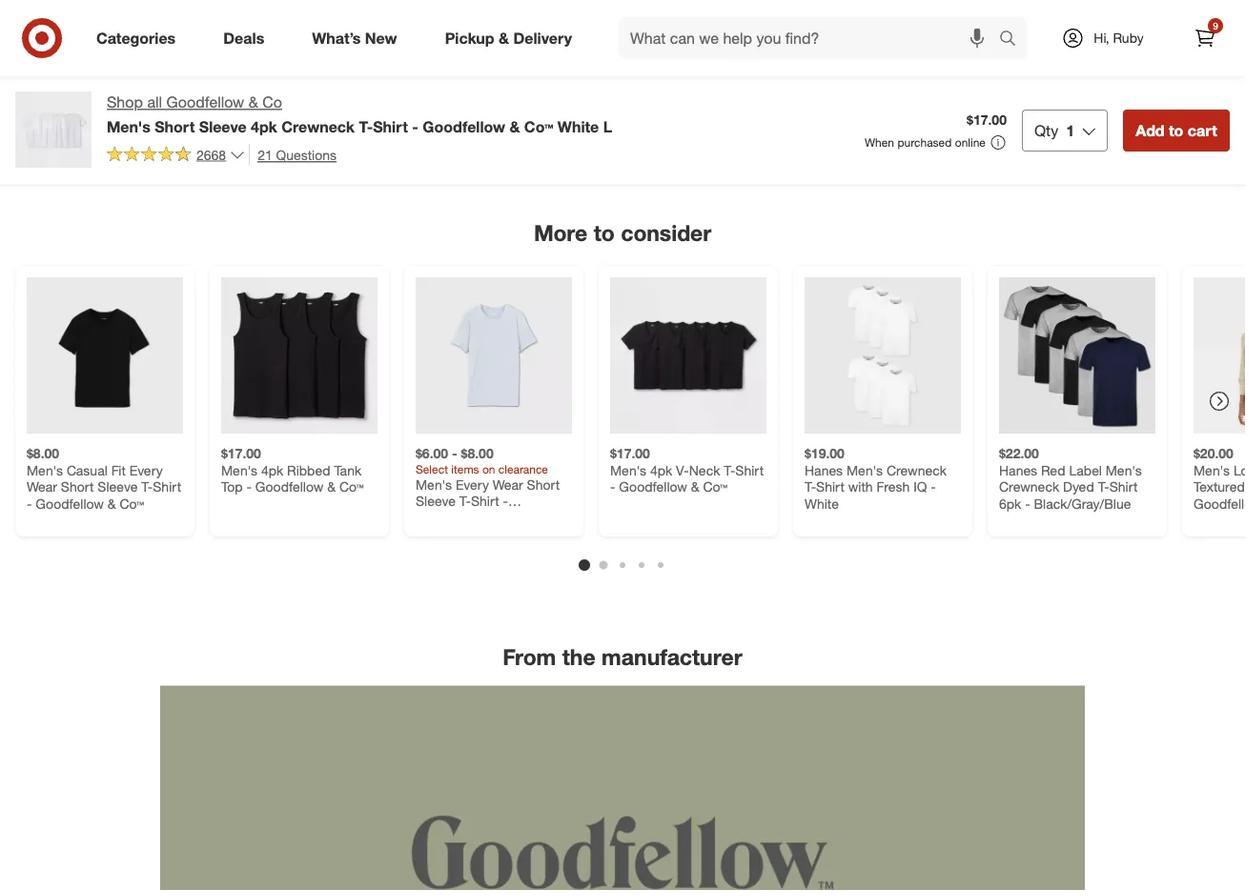 Task type: locate. For each thing, give the bounding box(es) containing it.
1 horizontal spatial crewneck
[[887, 462, 947, 479]]

4pk
[[251, 117, 277, 136], [261, 462, 283, 479], [650, 462, 673, 479]]

2 save from the left
[[1213, 0, 1238, 9]]

holiday inside holiday row house gingerbread house kit - 51.54oz - favorite day™
[[1000, 9, 1044, 26]]

co™ inside $17.00 men's 4pk v-neck t-shirt - goodfellow & co™
[[703, 479, 728, 496]]

gingerbread inside holiday row house gingerbread house kit - 51.54oz - favorite day™
[[1000, 26, 1075, 43]]

favorite inside save 25% on favorite day gingerbread
[[1090, 0, 1130, 9]]

2 horizontal spatial short
[[527, 476, 560, 493]]

goodfellow left neck
[[619, 479, 688, 496]]

add down family
[[35, 64, 57, 78]]

0 horizontal spatial red
[[148, 27, 172, 44]]

1 holiday from the left
[[1000, 9, 1044, 26]]

top left thermal
[[27, 27, 48, 44]]

0 vertical spatial favorite
[[1090, 0, 1130, 9]]

goodfellow down pickup
[[423, 117, 506, 136]]

on right items
[[483, 462, 496, 476]]

fringe fish wand cat toy - orange - boots & barkley™ link
[[805, 0, 962, 44]]

- inside e.l.f. eyebrow enhancer set - 0.08 fl oz/2ct
[[245, 26, 250, 43]]

$17.00 for $17.00 men's 4pk v-neck t-shirt - goodfellow & co™
[[610, 445, 650, 462]]

shop
[[107, 93, 143, 112]]

hanes up the 6pk
[[1000, 462, 1038, 479]]

0 horizontal spatial top
[[27, 27, 48, 44]]

wear
[[493, 476, 523, 493], [27, 479, 57, 496]]

fish
[[846, 0, 871, 11]]

hanes for shirt
[[805, 462, 843, 479]]

holiday m
[[1194, 9, 1246, 59]]

short inside $6.00 - $8.00 select items on clearance men's every wear short sleeve t-shirt - goodfellow & co™
[[527, 476, 560, 493]]

add to cart for e.l.f. brow lift gel - clear - 0.31oz
[[424, 64, 486, 78]]

cart down the '8ct'
[[658, 64, 680, 78]]

crewneck inside $19.00 hanes men's crewneck t-shirt with fresh iq - white
[[887, 462, 947, 479]]

to inside the add to c button
[[1228, 64, 1239, 78]]

2668
[[197, 146, 226, 163]]

cart down holiday row house gingerbread house kit - 51.54oz - favorite day™
[[1047, 64, 1070, 78]]

0 horizontal spatial short
[[61, 479, 94, 496]]

lift
[[475, 9, 494, 26]]

0 horizontal spatial save
[[1019, 0, 1044, 9]]

house up hi,
[[1078, 9, 1117, 26]]

1 $8.00 from the left
[[27, 445, 59, 462]]

add to cart for e.l.f. eyebrow enhancer set - 0.08 fl oz/2ct
[[230, 64, 291, 78]]

2 holiday from the left
[[1194, 9, 1239, 26]]

white left with
[[805, 496, 839, 512]]

add inside button
[[1203, 64, 1225, 78]]

cat inside fringe fish wand cat toy - orange - boots & barkley™
[[912, 0, 933, 11]]

t- inside $17.00 men's 4pk v-neck t-shirt - goodfellow & co™
[[724, 462, 736, 479]]

0 horizontal spatial hanes
[[805, 462, 843, 479]]

barkley™ down fringe
[[805, 27, 857, 44]]

red left label at the right bottom of page
[[1042, 462, 1066, 479]]

white
[[558, 117, 599, 136], [805, 496, 839, 512]]

with
[[849, 479, 873, 496]]

hanes
[[805, 462, 843, 479], [1000, 462, 1038, 479]]

holiday for holiday m
[[1194, 9, 1239, 26]]

short up 2668 'link'
[[155, 117, 195, 136]]

crewneck up the questions
[[282, 117, 355, 136]]

0 horizontal spatial sleeve
[[98, 479, 138, 496]]

day
[[1134, 0, 1153, 9]]

add to cart button down the '8ct'
[[610, 56, 689, 86]]

items
[[451, 462, 479, 476]]

9
[[1214, 20, 1219, 31]]

shop all goodfellow & co men's short sleeve 4pk crewneck t-shirt - goodfellow & co™ white l
[[107, 93, 613, 136]]

short inside shop all goodfellow & co men's short sleeve 4pk crewneck t-shirt - goodfellow & co™ white l
[[155, 117, 195, 136]]

1 vertical spatial gingerbread
[[1000, 26, 1075, 43]]

t- right neck
[[724, 462, 736, 479]]

co™ right v-
[[703, 479, 728, 496]]

t- inside $22.00 hanes red label men's crewneck dyed t-shirt 6pk - black/gray/blue
[[1099, 479, 1110, 496]]

$19.00 hanes men's crewneck t-shirt with fresh iq - white
[[805, 445, 947, 512]]

favorite inside holiday row house gingerbread house kit - 51.54oz - favorite day™
[[1060, 43, 1107, 59]]

to
[[60, 64, 71, 78], [255, 64, 266, 78], [449, 64, 460, 78], [644, 64, 655, 78], [839, 64, 850, 78], [1033, 64, 1044, 78], [1228, 64, 1239, 78], [1169, 121, 1184, 140], [594, 220, 615, 246]]

0 horizontal spatial white
[[558, 117, 599, 136]]

on inside $6.00 - $8.00 select items on clearance men's every wear short sleeve t-shirt - goodfellow & co™
[[483, 462, 496, 476]]

cart down fringe fish wand cat toy - orange - boots & barkley™
[[853, 64, 875, 78]]

eyebrow
[[246, 9, 297, 26]]

$8.00 inside $8.00 men's casual fit every wear short sleeve t-shirt - goodfellow & co™
[[27, 445, 59, 462]]

men's left the lo
[[1194, 462, 1231, 479]]

image of men's short sleeve 4pk crewneck t-shirt - goodfellow & co™ white l image
[[15, 92, 92, 168]]

1 horizontal spatial every
[[456, 476, 489, 493]]

on
[[1074, 0, 1087, 9], [483, 462, 496, 476]]

wear right items
[[493, 476, 523, 493]]

men's down shop
[[107, 117, 150, 136]]

2 hanes from the left
[[1000, 462, 1038, 479]]

0 horizontal spatial wear
[[27, 479, 57, 496]]

save left 25%
[[1019, 0, 1044, 9]]

1 gingerbread from the top
[[1000, 9, 1064, 24]]

deals
[[223, 29, 264, 47]]

crewneck down $22.00 at right
[[1000, 479, 1060, 496]]

shirt left with
[[817, 479, 845, 496]]

1 hanes from the left
[[805, 462, 843, 479]]

save for m
[[1213, 0, 1238, 9]]

day™
[[1110, 43, 1141, 59]]

crewneck right with
[[887, 462, 947, 479]]

e.l.f.
[[221, 9, 242, 26], [416, 9, 437, 26]]

wand
[[874, 0, 908, 11]]

cart down the add to c button
[[1188, 121, 1218, 140]]

add to cart button down pickup
[[416, 56, 494, 86]]

1 horizontal spatial short
[[155, 117, 195, 136]]

$6.00 - $8.00 select items on clearance men's every wear short sleeve t-shirt - goodfellow & co™
[[416, 445, 560, 527]]

4pk down 'co'
[[251, 117, 277, 136]]

toys
[[610, 25, 637, 42]]

red down matching
[[148, 27, 172, 44]]

neck
[[689, 462, 721, 479]]

1 horizontal spatial $17.00
[[610, 445, 650, 462]]

0 horizontal spatial barkley™
[[610, 42, 663, 58]]

men's inside $22.00 hanes red label men's crewneck dyed t-shirt 6pk - black/gray/blue
[[1106, 462, 1143, 479]]

0 vertical spatial gingerbread
[[1000, 9, 1064, 24]]

- inside $17.00 men's 4pk v-neck t-shirt - goodfellow & co™
[[610, 479, 616, 496]]

0 vertical spatial white
[[558, 117, 599, 136]]

hanes inside $19.00 hanes men's crewneck t-shirt with fresh iq - white
[[805, 462, 843, 479]]

$17.00 left 'ribbed'
[[221, 445, 261, 462]]

to for the add to c button
[[1228, 64, 1239, 78]]

0 vertical spatial red
[[148, 27, 172, 44]]

4pk inside $17.00 men's 4pk v-neck t-shirt - goodfellow & co™
[[650, 462, 673, 479]]

t-
[[359, 117, 373, 136], [724, 462, 736, 479], [141, 479, 153, 496], [805, 479, 817, 496], [1099, 479, 1110, 496], [460, 493, 471, 510]]

boots left of
[[681, 25, 717, 42]]

e.l.f. left "brow"
[[416, 9, 437, 26]]

0 vertical spatial on
[[1074, 0, 1087, 9]]

top inside "men's striped matching family thermal pajama top - wondershop™ red"
[[27, 27, 48, 44]]

add to cart down pickup
[[424, 64, 486, 78]]

shirt inside $22.00 hanes red label men's crewneck dyed t-shirt 6pk - black/gray/blue
[[1110, 479, 1138, 496]]

favorite down save 25% on favorite day gingerbread
[[1060, 43, 1107, 59]]

add to cart button down "wondershop™"
[[27, 56, 105, 86]]

cart for add to cart button related to e.l.f. eyebrow enhancer set - 0.08 fl oz/2ct
[[269, 64, 291, 78]]

$17.00 left v-
[[610, 445, 650, 462]]

0 horizontal spatial e.l.f.
[[221, 9, 242, 26]]

from the manufacturer
[[503, 644, 743, 671]]

0.08
[[254, 26, 280, 43]]

1 horizontal spatial sleeve
[[199, 117, 247, 136]]

goodfellow left tank
[[255, 479, 324, 496]]

8ct
[[650, 25, 669, 42]]

co™ right 'ribbed'
[[339, 479, 364, 496]]

2 e.l.f. from the left
[[416, 9, 437, 26]]

family
[[27, 11, 65, 27]]

e.l.f. brow lift gel - clear - 0.31oz link
[[416, 0, 572, 43]]

$17.00 up online
[[967, 112, 1007, 128]]

add down deals
[[230, 64, 252, 78]]

goodfellow
[[166, 93, 244, 112], [423, 117, 506, 136], [255, 479, 324, 496], [619, 479, 688, 496], [36, 496, 104, 512], [416, 510, 484, 527]]

0 horizontal spatial $8.00
[[27, 445, 59, 462]]

shirt right neck
[[736, 462, 764, 479]]

top
[[27, 27, 48, 44], [221, 479, 243, 496]]

e.l.f. up deals
[[221, 9, 242, 26]]

1 horizontal spatial cat
[[912, 0, 933, 11]]

2668 link
[[107, 144, 245, 167]]

e.l.f. eyebrow enhancer set - 0.08 fl oz/2ct
[[221, 9, 358, 43]]

short right items
[[527, 476, 560, 493]]

to inside hanukkah 8 days of cat toys - 8ct - boots & barkley™ add to cart
[[644, 64, 655, 78]]

add to cart down "wondershop™"
[[35, 64, 97, 78]]

set
[[221, 26, 241, 43]]

& inside $6.00 - $8.00 select items on clearance men's every wear short sleeve t-shirt - goodfellow & co™
[[488, 510, 496, 527]]

barkley™ inside fringe fish wand cat toy - orange - boots & barkley™
[[805, 27, 857, 44]]

hanukkah 8 days of cat toys - 8ct - boots & barkley™ add to cart
[[610, 8, 755, 78]]

t- inside $8.00 men's casual fit every wear short sleeve t-shirt - goodfellow & co™
[[141, 479, 153, 496]]

1 horizontal spatial on
[[1074, 0, 1087, 9]]

4pk inside shop all goodfellow & co men's short sleeve 4pk crewneck t-shirt - goodfellow & co™ white l
[[251, 117, 277, 136]]

fl
[[284, 26, 291, 43]]

cat right of
[[734, 8, 755, 25]]

2 horizontal spatial crewneck
[[1000, 479, 1060, 496]]

hanukkah
[[610, 8, 670, 25]]

e.l.f. inside e.l.f. eyebrow enhancer set - 0.08 fl oz/2ct
[[221, 9, 242, 26]]

2 gingerbread from the top
[[1000, 26, 1075, 43]]

save for row
[[1019, 0, 1044, 9]]

co™
[[524, 117, 554, 136], [339, 479, 364, 496], [703, 479, 728, 496], [120, 496, 144, 512], [500, 510, 524, 527]]

save 25% on favorite day gingerbread
[[1000, 0, 1153, 24]]

add down 51.54oz
[[1008, 64, 1030, 78]]

1 vertical spatial favorite
[[1060, 43, 1107, 59]]

1 horizontal spatial boots
[[871, 11, 906, 27]]

add down toys
[[619, 64, 641, 78]]

co™ left l
[[524, 117, 554, 136]]

kit
[[1121, 26, 1137, 43]]

favorite
[[1090, 0, 1130, 9], [1060, 43, 1107, 59]]

iq
[[914, 479, 928, 496]]

0 horizontal spatial holiday
[[1000, 9, 1044, 26]]

add to cart button
[[27, 56, 105, 86], [221, 56, 300, 86], [416, 56, 494, 86], [610, 56, 689, 86], [805, 56, 884, 86], [1000, 56, 1078, 86], [1124, 110, 1231, 152]]

shirt down new
[[373, 117, 408, 136]]

1
[[1067, 121, 1075, 140]]

$8.00 right $6.00
[[461, 445, 494, 462]]

top left 'ribbed'
[[221, 479, 243, 496]]

add to cart button down the orange
[[805, 56, 884, 86]]

barkley™
[[805, 27, 857, 44], [610, 42, 663, 58]]

add to cart button for e.l.f. brow lift gel - clear - 0.31oz
[[416, 56, 494, 86]]

sleeve for goodfellow
[[199, 117, 247, 136]]

gingerbread inside save 25% on favorite day gingerbread
[[1000, 9, 1064, 24]]

$20.00 men's lo
[[1194, 445, 1246, 512]]

men's inside $17.00 men's 4pk ribbed tank top - goodfellow & co™
[[221, 462, 258, 479]]

0 horizontal spatial $17.00
[[221, 445, 261, 462]]

goodfellow inside $6.00 - $8.00 select items on clearance men's every wear short sleeve t-shirt - goodfellow & co™
[[416, 510, 484, 527]]

$8.00 left casual
[[27, 445, 59, 462]]

cart down pickup
[[464, 64, 486, 78]]

cart up 'co'
[[269, 64, 291, 78]]

1 horizontal spatial red
[[1042, 462, 1066, 479]]

4pk inside $17.00 men's 4pk ribbed tank top - goodfellow & co™
[[261, 462, 283, 479]]

sleeve inside $6.00 - $8.00 select items on clearance men's every wear short sleeve t-shirt - goodfellow & co™
[[416, 493, 456, 510]]

0 vertical spatial top
[[27, 27, 48, 44]]

boots right the fish
[[871, 11, 906, 27]]

to for add to cart button associated with men's striped matching family thermal pajama top - wondershop™ red
[[60, 64, 71, 78]]

label
[[1070, 462, 1103, 479]]

t- down $19.00
[[805, 479, 817, 496]]

2 $8.00 from the left
[[461, 445, 494, 462]]

save
[[1019, 0, 1044, 9], [1213, 0, 1238, 9]]

4pk for $17.00 men's 4pk ribbed tank top - goodfellow & co™
[[261, 462, 283, 479]]

$17.00 inside $17.00 men's 4pk v-neck t-shirt - goodfellow & co™
[[610, 445, 650, 462]]

1 e.l.f. from the left
[[221, 9, 242, 26]]

cart for add to cart button below the add to c button
[[1188, 121, 1218, 140]]

men's 4pk v-neck t-shirt - goodfellow & co™ image
[[610, 278, 767, 434]]

to for fringe fish wand cat toy - orange - boots & barkley™ add to cart button
[[839, 64, 850, 78]]

goodfellow down casual
[[36, 496, 104, 512]]

thermal
[[69, 11, 117, 27]]

add to cart down "what can we help you find? suggestions appear below" search field
[[814, 64, 875, 78]]

goodfellow down items
[[416, 510, 484, 527]]

co™ down clearance
[[500, 510, 524, 527]]

save inside save 2
[[1213, 0, 1238, 9]]

0 horizontal spatial cat
[[734, 8, 755, 25]]

online
[[956, 135, 986, 150]]

white inside $19.00 hanes men's crewneck t-shirt with fresh iq - white
[[805, 496, 839, 512]]

2 horizontal spatial $17.00
[[967, 112, 1007, 128]]

add
[[35, 64, 57, 78], [230, 64, 252, 78], [424, 64, 446, 78], [619, 64, 641, 78], [814, 64, 835, 78], [1008, 64, 1030, 78], [1203, 64, 1225, 78], [1136, 121, 1165, 140]]

cat left toy
[[912, 0, 933, 11]]

shirt
[[373, 117, 408, 136], [736, 462, 764, 479], [153, 479, 181, 496], [817, 479, 845, 496], [1110, 479, 1138, 496], [471, 493, 500, 510]]

1 horizontal spatial wear
[[493, 476, 523, 493]]

&
[[910, 11, 918, 27], [720, 25, 729, 42], [499, 29, 509, 47], [249, 93, 258, 112], [510, 117, 520, 136], [327, 479, 336, 496], [691, 479, 700, 496], [108, 496, 116, 512], [488, 510, 496, 527]]

cart inside hanukkah 8 days of cat toys - 8ct - boots & barkley™ add to cart
[[658, 64, 680, 78]]

hanes inside $22.00 hanes red label men's crewneck dyed t-shirt 6pk - black/gray/blue
[[1000, 462, 1038, 479]]

cart down "wondershop™"
[[74, 64, 97, 78]]

shirt right fit
[[153, 479, 181, 496]]

sleeve inside $8.00 men's casual fit every wear short sleeve t-shirt - goodfellow & co™
[[98, 479, 138, 496]]

men's inside $6.00 - $8.00 select items on clearance men's every wear short sleeve t-shirt - goodfellow & co™
[[416, 476, 452, 493]]

co™ inside $6.00 - $8.00 select items on clearance men's every wear short sleeve t-shirt - goodfellow & co™
[[500, 510, 524, 527]]

men's right label at the right bottom of page
[[1106, 462, 1143, 479]]

1 horizontal spatial e.l.f.
[[416, 9, 437, 26]]

1 save from the left
[[1019, 0, 1044, 9]]

men's left v-
[[610, 462, 647, 479]]

barkley™ down hanukkah
[[610, 42, 663, 58]]

0 horizontal spatial boots
[[681, 25, 717, 42]]

on right 25%
[[1074, 0, 1087, 9]]

favorite left day
[[1090, 0, 1130, 9]]

add to cart up 'co'
[[230, 64, 291, 78]]

save inside save 25% on favorite day gingerbread
[[1019, 0, 1044, 9]]

add to cart button for hanukkah 8 days of cat toys - 8ct - boots & barkley™
[[610, 56, 689, 86]]

what's new link
[[296, 17, 421, 59]]

t- down what's new link
[[359, 117, 373, 136]]

every right fit
[[129, 462, 163, 479]]

- inside shop all goodfellow & co men's short sleeve 4pk crewneck t-shirt - goodfellow & co™ white l
[[412, 117, 419, 136]]

1 vertical spatial white
[[805, 496, 839, 512]]

1 vertical spatial red
[[1042, 462, 1066, 479]]

short inside $8.00 men's casual fit every wear short sleeve t-shirt - goodfellow & co™
[[61, 479, 94, 496]]

shirt right label at the right bottom of page
[[1110, 479, 1138, 496]]

0 horizontal spatial every
[[129, 462, 163, 479]]

white left l
[[558, 117, 599, 136]]

holiday left m
[[1194, 9, 1239, 26]]

hanes left with
[[805, 462, 843, 479]]

every right select
[[456, 476, 489, 493]]

e.l.f. for e.l.f. brow lift gel - clear - 0.31oz
[[416, 9, 437, 26]]

$17.00 men's 4pk v-neck t-shirt - goodfellow & co™
[[610, 445, 764, 496]]

add to cart
[[35, 64, 97, 78], [230, 64, 291, 78], [424, 64, 486, 78], [814, 64, 875, 78], [1008, 64, 1070, 78], [1136, 121, 1218, 140]]

4pk left v-
[[650, 462, 673, 479]]

cat
[[912, 0, 933, 11], [734, 8, 755, 25]]

add to cart button for fringe fish wand cat toy - orange - boots & barkley™
[[805, 56, 884, 86]]

1 vertical spatial top
[[221, 479, 243, 496]]

men's inside "men's striped matching family thermal pajama top - wondershop™ red"
[[27, 0, 63, 11]]

on inside save 25% on favorite day gingerbread
[[1074, 0, 1087, 9]]

house down save 25% on favorite day gingerbread
[[1078, 26, 1117, 43]]

e.l.f. inside e.l.f. brow lift gel - clear - 0.31oz
[[416, 9, 437, 26]]

2
[[1242, 0, 1246, 9]]

clearance
[[499, 462, 548, 476]]

t- right dyed
[[1099, 479, 1110, 496]]

21
[[258, 146, 273, 163]]

shirt inside $17.00 men's 4pk v-neck t-shirt - goodfellow & co™
[[736, 462, 764, 479]]

1 horizontal spatial holiday
[[1194, 9, 1239, 26]]

men's left striped
[[27, 0, 63, 11]]

1 horizontal spatial $8.00
[[461, 445, 494, 462]]

short left fit
[[61, 479, 94, 496]]

add to cart button up 'co'
[[221, 56, 300, 86]]

0 horizontal spatial on
[[483, 462, 496, 476]]

cart for add to cart button for e.l.f. brow lift gel - clear - 0.31oz
[[464, 64, 486, 78]]

men's right $19.00
[[847, 462, 883, 479]]

sleeve inside shop all goodfellow & co men's short sleeve 4pk crewneck t-shirt - goodfellow & co™ white l
[[199, 117, 247, 136]]

men's left 'ribbed'
[[221, 462, 258, 479]]

save left 2
[[1213, 0, 1238, 9]]

4pk left 'ribbed'
[[261, 462, 283, 479]]

shirt down items
[[471, 493, 500, 510]]

1 horizontal spatial white
[[805, 496, 839, 512]]

pajama
[[121, 11, 165, 27]]

1 horizontal spatial hanes
[[1000, 462, 1038, 479]]

the
[[562, 644, 596, 671]]

pickup & delivery
[[445, 29, 572, 47]]

0.31oz
[[416, 26, 456, 43]]

men's left casual
[[27, 462, 63, 479]]

What can we help you find? suggestions appear below search field
[[619, 17, 1004, 59]]

men's inside $19.00 hanes men's crewneck t-shirt with fresh iq - white
[[847, 462, 883, 479]]

co™ down fit
[[120, 496, 144, 512]]

add to c
[[1203, 64, 1246, 78]]

white inside shop all goodfellow & co men's short sleeve 4pk crewneck t-shirt - goodfellow & co™ white l
[[558, 117, 599, 136]]

1 horizontal spatial top
[[221, 479, 243, 496]]

1 vertical spatial on
[[483, 462, 496, 476]]

$8.00
[[27, 445, 59, 462], [461, 445, 494, 462]]

1 horizontal spatial barkley™
[[805, 27, 857, 44]]

house
[[1078, 9, 1117, 26], [1078, 26, 1117, 43]]

1 horizontal spatial save
[[1213, 0, 1238, 9]]

t- right fit
[[141, 479, 153, 496]]

add left c
[[1203, 64, 1225, 78]]

holiday inside holiday m
[[1194, 9, 1239, 26]]

men's 4pk ribbed tank top - goodfellow & co™ image
[[221, 278, 378, 434]]

2 horizontal spatial sleeve
[[416, 493, 456, 510]]

$17.00 inside $17.00 men's 4pk ribbed tank top - goodfellow & co™
[[221, 445, 261, 462]]

0 horizontal spatial crewneck
[[282, 117, 355, 136]]

co™ inside $17.00 men's 4pk ribbed tank top - goodfellow & co™
[[339, 479, 364, 496]]



Task type: vqa. For each thing, say whether or not it's contained in the screenshot.


Task type: describe. For each thing, give the bounding box(es) containing it.
when purchased online
[[865, 135, 986, 150]]

$8.00 men's casual fit every wear short sleeve t-shirt - goodfellow & co™
[[27, 445, 181, 512]]

red inside "men's striped matching family thermal pajama top - wondershop™ red"
[[148, 27, 172, 44]]

men's casual fit every wear short sleeve t-shirt - goodfellow & co™ image
[[27, 278, 183, 434]]

row
[[1048, 9, 1075, 26]]

shirt inside $6.00 - $8.00 select items on clearance men's every wear short sleeve t-shirt - goodfellow & co™
[[471, 493, 500, 510]]

enhancer
[[301, 9, 358, 26]]

goodfellow inside $17.00 men's 4pk v-neck t-shirt - goodfellow & co™
[[619, 479, 688, 496]]

dyed
[[1064, 479, 1095, 496]]

matching
[[114, 0, 169, 11]]

of
[[719, 8, 730, 25]]

l
[[604, 117, 613, 136]]

men's inside $17.00 men's 4pk v-neck t-shirt - goodfellow & co™
[[610, 462, 647, 479]]

cart for add to cart button underneath search on the top
[[1047, 64, 1070, 78]]

add to cart button for men's striped matching family thermal pajama top - wondershop™ red
[[27, 56, 105, 86]]

every inside $8.00 men's casual fit every wear short sleeve t-shirt - goodfellow & co™
[[129, 462, 163, 479]]

1 house from the top
[[1078, 9, 1117, 26]]

shirt inside shop all goodfellow & co men's short sleeve 4pk crewneck t-shirt - goodfellow & co™ white l
[[373, 117, 408, 136]]

hanukkah 8 days of cat toys - 8ct - boots & barkley™ link
[[610, 0, 767, 58]]

what's
[[312, 29, 361, 47]]

all
[[147, 93, 162, 112]]

gel
[[498, 9, 518, 26]]

red inside $22.00 hanes red label men's crewneck dyed t-shirt 6pk - black/gray/blue
[[1042, 462, 1066, 479]]

crewneck inside $22.00 hanes red label men's crewneck dyed t-shirt 6pk - black/gray/blue
[[1000, 479, 1060, 496]]

- inside $22.00 hanes red label men's crewneck dyed t-shirt 6pk - black/gray/blue
[[1026, 496, 1031, 512]]

$17.00 for $17.00
[[967, 112, 1007, 128]]

goodfellow right all
[[166, 93, 244, 112]]

e.l.f. eyebrow enhancer set - 0.08 fl oz/2ct link
[[221, 0, 378, 43]]

new
[[365, 29, 397, 47]]

$17.00 men's 4pk ribbed tank top - goodfellow & co™
[[221, 445, 364, 496]]

m
[[1243, 9, 1246, 26]]

add to cart for men's striped matching family thermal pajama top - wondershop™ red
[[35, 64, 97, 78]]

t- inside shop all goodfellow & co men's short sleeve 4pk crewneck t-shirt - goodfellow & co™ white l
[[359, 117, 373, 136]]

sleeve for casual
[[98, 479, 138, 496]]

goodfellow inside $17.00 men's 4pk ribbed tank top - goodfellow & co™
[[255, 479, 324, 496]]

$22.00
[[1000, 445, 1040, 462]]

- inside $8.00 men's casual fit every wear short sleeve t-shirt - goodfellow & co™
[[27, 496, 32, 512]]

more to consider
[[534, 220, 712, 246]]

cart for fringe fish wand cat toy - orange - boots & barkley™ add to cart button
[[853, 64, 875, 78]]

men's every wear short sleeve t-shirt - goodfellow & co™ image
[[416, 278, 572, 434]]

consider
[[621, 220, 712, 246]]

men's striped matching family thermal pajama top - wondershop™ red
[[27, 0, 172, 44]]

casual
[[67, 462, 108, 479]]

wear inside $6.00 - $8.00 select items on clearance men's every wear short sleeve t-shirt - goodfellow & co™
[[493, 476, 523, 493]]

add to cart button for e.l.f. eyebrow enhancer set - 0.08 fl oz/2ct
[[221, 56, 300, 86]]

delivery
[[514, 29, 572, 47]]

every inside $6.00 - $8.00 select items on clearance men's every wear short sleeve t-shirt - goodfellow & co™
[[456, 476, 489, 493]]

deals link
[[207, 17, 288, 59]]

ruby
[[1114, 30, 1144, 46]]

fringe
[[805, 0, 842, 11]]

cat inside hanukkah 8 days of cat toys - 8ct - boots & barkley™ add to cart
[[734, 8, 755, 25]]

co™ inside $8.00 men's casual fit every wear short sleeve t-shirt - goodfellow & co™
[[120, 496, 144, 512]]

9 link
[[1185, 17, 1227, 59]]

e.l.f. brow lift gel - clear - 0.31oz
[[416, 9, 571, 43]]

& inside $17.00 men's 4pk ribbed tank top - goodfellow & co™
[[327, 479, 336, 496]]

crewneck inside shop all goodfellow & co men's short sleeve 4pk crewneck t-shirt - goodfellow & co™ white l
[[282, 117, 355, 136]]

men's long sleeve textured crewneck shirt - goodfellow & co™ image
[[1194, 278, 1246, 434]]

top inside $17.00 men's 4pk ribbed tank top - goodfellow & co™
[[221, 479, 243, 496]]

51.54oz
[[1000, 43, 1047, 59]]

pickup
[[445, 29, 495, 47]]

& inside $17.00 men's 4pk v-neck t-shirt - goodfellow & co™
[[691, 479, 700, 496]]

save 2
[[1194, 0, 1246, 24]]

what's new
[[312, 29, 397, 47]]

categories link
[[80, 17, 200, 59]]

& inside hanukkah 8 days of cat toys - 8ct - boots & barkley™ add to cart
[[720, 25, 729, 42]]

holiday for holiday row house gingerbread house kit - 51.54oz - favorite day™
[[1000, 9, 1044, 26]]

tank
[[334, 462, 362, 479]]

6pk
[[1000, 496, 1022, 512]]

add down 0.31oz
[[424, 64, 446, 78]]

2 house from the top
[[1078, 26, 1117, 43]]

search button
[[991, 17, 1037, 63]]

to for add to cart button below the add to c button
[[1169, 121, 1184, 140]]

4pk for $17.00 men's 4pk v-neck t-shirt - goodfellow & co™
[[650, 462, 673, 479]]

men's inside $8.00 men's casual fit every wear short sleeve t-shirt - goodfellow & co™
[[27, 462, 63, 479]]

striped
[[67, 0, 110, 11]]

v-
[[676, 462, 689, 479]]

e.l.f. for e.l.f. eyebrow enhancer set - 0.08 fl oz/2ct
[[221, 9, 242, 26]]

$6.00
[[416, 445, 448, 462]]

categories
[[96, 29, 176, 47]]

& inside fringe fish wand cat toy - orange - boots & barkley™
[[910, 11, 918, 27]]

black/gray/blue
[[1034, 496, 1132, 512]]

to for add to cart button for e.l.f. brow lift gel - clear - 0.31oz
[[449, 64, 460, 78]]

men's inside $20.00 men's lo
[[1194, 462, 1231, 479]]

co™ inside shop all goodfellow & co men's short sleeve 4pk crewneck t-shirt - goodfellow & co™ white l
[[524, 117, 554, 136]]

clear
[[531, 9, 562, 26]]

add to cart button down search on the top
[[1000, 56, 1078, 86]]

hi,
[[1094, 30, 1110, 46]]

goodfellow inside $8.00 men's casual fit every wear short sleeve t-shirt - goodfellow & co™
[[36, 496, 104, 512]]

21 questions link
[[249, 144, 337, 166]]

add to cart down 51.54oz
[[1008, 64, 1070, 78]]

oz/2ct
[[294, 26, 332, 43]]

- inside "men's striped matching family thermal pajama top - wondershop™ red"
[[52, 27, 57, 44]]

add to cart button down the add to c button
[[1124, 110, 1231, 152]]

qty 1
[[1035, 121, 1075, 140]]

toy
[[937, 0, 957, 11]]

ribbed
[[287, 462, 331, 479]]

fringe fish wand cat toy - orange - boots & barkley™
[[805, 0, 957, 44]]

days
[[685, 8, 715, 25]]

$20.00
[[1194, 445, 1234, 462]]

manufacturer
[[602, 644, 743, 671]]

short for shop all goodfellow & co men's short sleeve 4pk crewneck t-shirt - goodfellow & co™ white l
[[155, 117, 195, 136]]

cart for add to cart button associated with men's striped matching family thermal pajama top - wondershop™ red
[[74, 64, 97, 78]]

- inside $19.00 hanes men's crewneck t-shirt with fresh iq - white
[[931, 479, 936, 496]]

barkley™ inside hanukkah 8 days of cat toys - 8ct - boots & barkley™ add to cart
[[610, 42, 663, 58]]

add to c button
[[1194, 56, 1246, 86]]

when
[[865, 135, 895, 150]]

hanes red label men's crewneck dyed t-shirt 6pk - black/gray/blue image
[[1000, 278, 1156, 434]]

t- inside $19.00 hanes men's crewneck t-shirt with fresh iq - white
[[805, 479, 817, 496]]

21 questions
[[258, 146, 337, 163]]

purchased
[[898, 135, 952, 150]]

wear inside $8.00 men's casual fit every wear short sleeve t-shirt - goodfellow & co™
[[27, 479, 57, 496]]

add right "1" at right top
[[1136, 121, 1165, 140]]

boots inside fringe fish wand cat toy - orange - boots & barkley™
[[871, 11, 906, 27]]

shirt inside $8.00 men's casual fit every wear short sleeve t-shirt - goodfellow & co™
[[153, 479, 181, 496]]

c
[[1242, 64, 1246, 78]]

& inside $8.00 men's casual fit every wear short sleeve t-shirt - goodfellow & co™
[[108, 496, 116, 512]]

add to cart down the add to c button
[[1136, 121, 1218, 140]]

hanes for crewneck
[[1000, 462, 1038, 479]]

hanes men's crewneck t-shirt with fresh iq - white image
[[805, 278, 962, 434]]

fit
[[111, 462, 126, 479]]

$8.00 inside $6.00 - $8.00 select items on clearance men's every wear short sleeve t-shirt - goodfellow & co™
[[461, 445, 494, 462]]

boots inside hanukkah 8 days of cat toys - 8ct - boots & barkley™ add to cart
[[681, 25, 717, 42]]

$22.00 hanes red label men's crewneck dyed t-shirt 6pk - black/gray/blue
[[1000, 445, 1143, 512]]

select
[[416, 462, 448, 476]]

men's inside shop all goodfellow & co men's short sleeve 4pk crewneck t-shirt - goodfellow & co™ white l
[[107, 117, 150, 136]]

to for add to cart button underneath search on the top
[[1033, 64, 1044, 78]]

men's striped matching family thermal pajama top - wondershop™ red link
[[27, 0, 183, 44]]

add inside hanukkah 8 days of cat toys - 8ct - boots & barkley™ add to cart
[[619, 64, 641, 78]]

to for add to cart button related to e.l.f. eyebrow enhancer set - 0.08 fl oz/2ct
[[255, 64, 266, 78]]

- inside $17.00 men's 4pk ribbed tank top - goodfellow & co™
[[247, 479, 252, 496]]

add down "what can we help you find? suggestions appear below" search field
[[814, 64, 835, 78]]

co
[[263, 93, 282, 112]]

$17.00 for $17.00 men's 4pk ribbed tank top - goodfellow & co™
[[221, 445, 261, 462]]

short for $8.00 men's casual fit every wear short sleeve t-shirt - goodfellow & co™
[[61, 479, 94, 496]]

t- inside $6.00 - $8.00 select items on clearance men's every wear short sleeve t-shirt - goodfellow & co™
[[460, 493, 471, 510]]

from
[[503, 644, 556, 671]]

add to cart for fringe fish wand cat toy - orange - boots & barkley™
[[814, 64, 875, 78]]

25%
[[1047, 0, 1071, 9]]

shirt inside $19.00 hanes men's crewneck t-shirt with fresh iq - white
[[817, 479, 845, 496]]

qty
[[1035, 121, 1059, 140]]

fresh
[[877, 479, 910, 496]]

lo
[[1234, 462, 1246, 479]]



